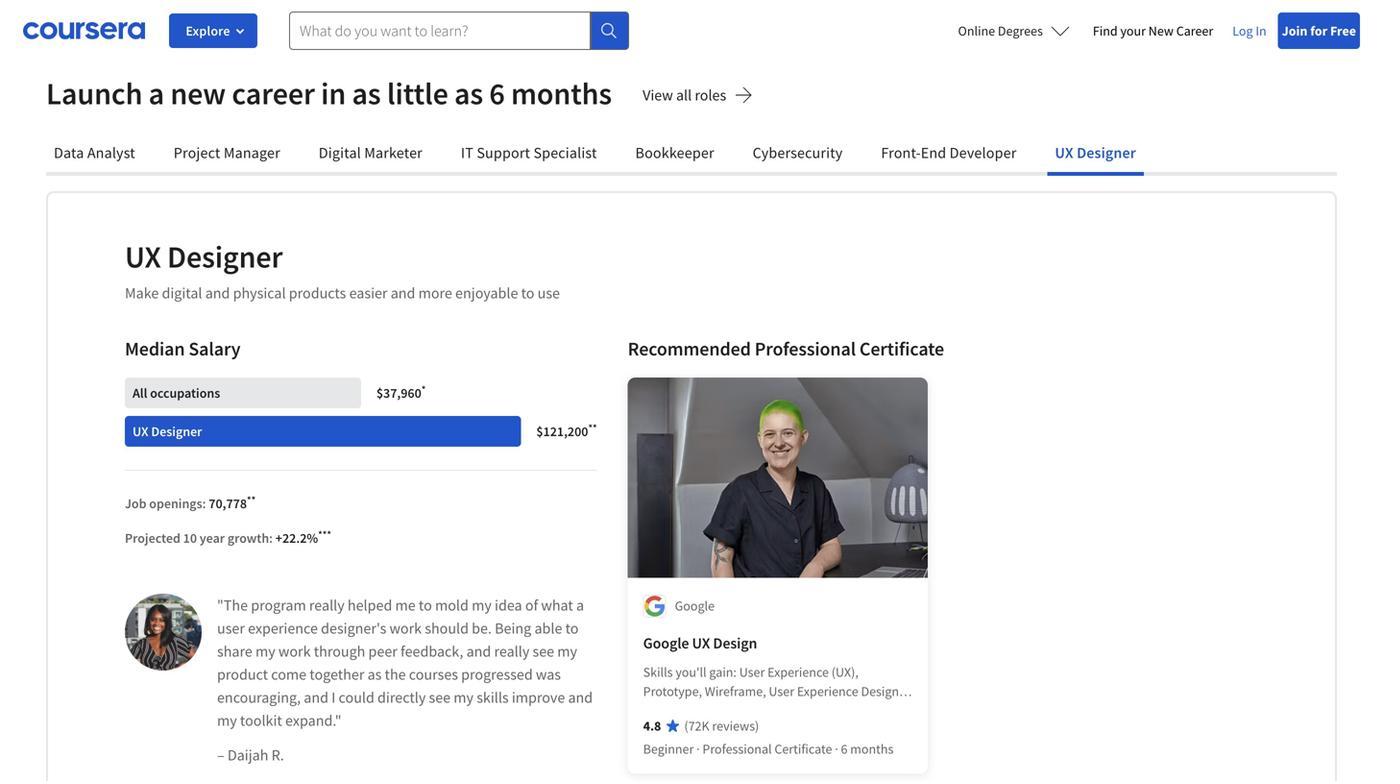 Task type: locate. For each thing, give the bounding box(es) containing it.
design up mockup,
[[862, 683, 900, 700]]

1 · from the left
[[697, 740, 700, 758]]

0 vertical spatial a
[[149, 74, 164, 112]]

user up usability
[[769, 683, 795, 700]]

ux designer inside button
[[1056, 143, 1137, 162]]

1 horizontal spatial a
[[577, 596, 584, 615]]

experience
[[768, 664, 829, 681], [798, 683, 859, 700]]

see down courses
[[429, 688, 451, 707]]

data analyst
[[54, 143, 135, 162]]

could
[[339, 688, 375, 707]]

join for free
[[1283, 22, 1357, 39]]

year
[[200, 530, 225, 547]]

ux up make
[[125, 237, 161, 276]]

digital
[[162, 284, 202, 303]]

0 vertical spatial designer
[[1077, 143, 1137, 162]]

1 horizontal spatial 6
[[841, 740, 848, 758]]

0 horizontal spatial ux designer
[[133, 423, 202, 440]]

through
[[314, 642, 366, 661]]

work
[[390, 619, 422, 638], [279, 642, 311, 661]]

1 horizontal spatial to
[[521, 284, 535, 303]]

front-end developer button
[[874, 134, 1025, 172]]

experience up testing,
[[798, 683, 859, 700]]

1 vertical spatial design
[[862, 683, 900, 700]]

1 vertical spatial a
[[577, 596, 584, 615]]

ux right developer
[[1056, 143, 1074, 162]]

my down the experience
[[256, 642, 276, 661]]

products
[[289, 284, 346, 303]]

0 vertical spatial certificate
[[860, 337, 945, 361]]

really
[[309, 596, 345, 615], [494, 642, 530, 661]]

projected
[[125, 530, 181, 547]]

work up come
[[279, 642, 311, 661]]

1 vertical spatial months
[[851, 740, 894, 758]]

encouraging,
[[217, 688, 301, 707]]

online degrees
[[959, 22, 1044, 39]]

** inside job openings: 70,778 **
[[247, 493, 256, 506]]

0 horizontal spatial **
[[247, 493, 256, 506]]

(uxd),
[[644, 702, 679, 719]]

a right what
[[577, 596, 584, 615]]

0 vertical spatial professional
[[755, 337, 856, 361]]

1 horizontal spatial really
[[494, 642, 530, 661]]

** inside $121,200 **
[[589, 421, 597, 434]]

1 vertical spatial google
[[644, 634, 689, 653]]

google for google ux design
[[644, 634, 689, 653]]

google up skills
[[644, 634, 689, 653]]

manager
[[224, 143, 280, 162]]

0 horizontal spatial to
[[419, 596, 432, 615]]

0 vertical spatial **
[[589, 421, 597, 434]]

r.
[[272, 746, 284, 765]]

salary
[[189, 337, 241, 361]]

1 horizontal spatial **
[[589, 421, 597, 434]]

and left i
[[304, 688, 329, 707]]

to right able
[[566, 619, 579, 638]]

was
[[536, 665, 561, 684]]

google
[[675, 597, 715, 615], [644, 634, 689, 653]]

and down 'be.'
[[467, 642, 491, 661]]

6
[[490, 74, 505, 112], [841, 740, 848, 758]]

free
[[1331, 22, 1357, 39]]

openings:
[[149, 495, 206, 512]]

to left 'use'
[[521, 284, 535, 303]]

1 horizontal spatial ux designer
[[1056, 143, 1137, 162]]

see
[[533, 642, 555, 661], [429, 688, 451, 707]]

the
[[385, 665, 406, 684]]

What do you want to learn? text field
[[289, 12, 591, 50]]

log in
[[1233, 22, 1267, 39]]

to
[[521, 284, 535, 303], [419, 596, 432, 615], [566, 619, 579, 638]]

%
[[307, 530, 318, 547]]

join
[[1283, 22, 1308, 39]]

0 horizontal spatial months
[[511, 74, 612, 112]]

product
[[217, 665, 268, 684]]

months up specialist
[[511, 74, 612, 112]]

0 vertical spatial user
[[740, 664, 765, 681]]

design up 'gain:'
[[713, 634, 758, 653]]

usability
[[757, 702, 806, 719]]

google up google ux design
[[675, 597, 715, 615]]

front-end developer
[[882, 143, 1017, 162]]

$121,200 **
[[537, 421, 597, 440]]

user
[[740, 664, 765, 681], [769, 683, 795, 700]]

2 horizontal spatial to
[[566, 619, 579, 638]]

6 up support
[[490, 74, 505, 112]]

as inside "the program really helped me to mold my idea of what a user experience designer's work should be. being able to share my work through peer feedback, and really see my product come together as the courses progressed was encouraging, and i could directly see my skills improve and my toolkit expand."
[[368, 665, 382, 684]]

2 vertical spatial to
[[566, 619, 579, 638]]

see down able
[[533, 642, 555, 661]]

experience up usability
[[768, 664, 829, 681]]

months down mockup,
[[851, 740, 894, 758]]

as left the
[[368, 665, 382, 684]]

skills you'll gain:
[[644, 664, 740, 681]]

ux up skills you'll gain:
[[692, 634, 711, 653]]

really up designer's
[[309, 596, 345, 615]]

my left skills
[[454, 688, 474, 707]]

0 horizontal spatial user
[[740, 664, 765, 681]]

a
[[149, 74, 164, 112], [577, 596, 584, 615]]

1 vertical spatial **
[[247, 493, 256, 506]]

beginner · professional certificate · 6 months
[[644, 740, 894, 758]]

marketer
[[364, 143, 423, 162]]

gain:
[[710, 664, 737, 681]]

a left new
[[149, 74, 164, 112]]

mockup,
[[855, 702, 904, 719]]

median salary
[[125, 337, 241, 361]]

1 horizontal spatial certificate
[[860, 337, 945, 361]]

to right me in the left of the page
[[419, 596, 432, 615]]

really down being
[[494, 642, 530, 661]]

· down (72k in the bottom of the page
[[697, 740, 700, 758]]

use
[[538, 284, 560, 303]]

1 vertical spatial designer
[[167, 237, 283, 276]]

data
[[54, 143, 84, 162]]

user up wireframe,
[[740, 664, 765, 681]]

6 down testing,
[[841, 740, 848, 758]]

0 vertical spatial see
[[533, 642, 555, 661]]

1 horizontal spatial design
[[862, 683, 900, 700]]

ux inside 'ux designer make digital and physical products easier and more enjoyable to use'
[[125, 237, 161, 276]]

ux inside button
[[1056, 143, 1074, 162]]

and
[[205, 284, 230, 303], [391, 284, 416, 303], [467, 642, 491, 661], [304, 688, 329, 707], [568, 688, 593, 707]]

as
[[352, 74, 381, 112], [455, 74, 484, 112], [368, 665, 382, 684]]

0 horizontal spatial certificate
[[775, 740, 833, 758]]

career
[[1177, 22, 1214, 39]]

my
[[472, 596, 492, 615], [256, 642, 276, 661], [558, 642, 578, 661], [454, 688, 474, 707], [217, 711, 237, 730]]

research,
[[700, 702, 754, 719]]

coursera image
[[23, 15, 145, 46]]

new
[[1149, 22, 1174, 39]]

for
[[1311, 22, 1328, 39]]

0 vertical spatial really
[[309, 596, 345, 615]]

explore button
[[169, 13, 258, 48]]

2 · from the left
[[835, 740, 839, 758]]

all
[[133, 384, 147, 402]]

0 vertical spatial ux designer
[[1056, 143, 1137, 162]]

wireframe,
[[705, 683, 767, 700]]

launch
[[46, 74, 143, 112]]

work down me in the left of the page
[[390, 619, 422, 638]]

0 vertical spatial design
[[713, 634, 758, 653]]

1 vertical spatial user
[[769, 683, 795, 700]]

None search field
[[289, 12, 630, 50]]

career role tabs tab list
[[46, 134, 1338, 176]]

to inside 'ux designer make digital and physical products easier and more enjoyable to use'
[[521, 284, 535, 303]]

0 vertical spatial to
[[521, 284, 535, 303]]

of
[[525, 596, 538, 615]]

project manager button
[[166, 134, 288, 172]]

project
[[174, 143, 221, 162]]

share
[[217, 642, 253, 661]]

1 vertical spatial to
[[419, 596, 432, 615]]

0 vertical spatial months
[[511, 74, 612, 112]]

user
[[217, 619, 245, 638]]

0 horizontal spatial see
[[429, 688, 451, 707]]

0 horizontal spatial 6
[[490, 74, 505, 112]]

0 horizontal spatial design
[[713, 634, 758, 653]]

0 horizontal spatial ·
[[697, 740, 700, 758]]

launch a new career in as little as 6 months
[[46, 74, 612, 112]]

designer's
[[321, 619, 387, 638]]

mold
[[435, 596, 469, 615]]

1 horizontal spatial work
[[390, 619, 422, 638]]

easier
[[349, 284, 388, 303]]

a inside "the program really helped me to mold my idea of what a user experience designer's work should be. being able to share my work through peer feedback, and really see my product come together as the courses progressed was encouraging, and i could directly see my skills improve and my toolkit expand."
[[577, 596, 584, 615]]

1 horizontal spatial ·
[[835, 740, 839, 758]]

being
[[495, 619, 532, 638]]

google image
[[644, 595, 667, 618]]

1 vertical spatial 6
[[841, 740, 848, 758]]

1 vertical spatial ux designer
[[133, 423, 202, 440]]

program
[[251, 596, 306, 615]]

skills
[[644, 664, 673, 681]]

find
[[1094, 22, 1118, 39]]

· down testing,
[[835, 740, 839, 758]]

0 horizontal spatial work
[[279, 642, 311, 661]]

together
[[310, 665, 365, 684]]

design
[[713, 634, 758, 653], [862, 683, 900, 700]]

what
[[541, 596, 574, 615]]

able
[[535, 619, 563, 638]]

$37,960 *
[[377, 383, 426, 402]]

(72k
[[685, 717, 710, 735]]

support
[[477, 143, 531, 162]]

1 horizontal spatial see
[[533, 642, 555, 661]]

0 vertical spatial google
[[675, 597, 715, 615]]

growth:
[[228, 530, 273, 547]]

1 vertical spatial professional
[[703, 740, 772, 758]]



Task type: describe. For each thing, give the bounding box(es) containing it.
1 vertical spatial work
[[279, 642, 311, 661]]

70,778
[[209, 495, 247, 512]]

design inside the user experience (ux), prototype, wireframe, user experience design (uxd), ux research, usability testing, mockup, figma, ux design jobs
[[862, 683, 900, 700]]

developer
[[950, 143, 1017, 162]]

my up was
[[558, 642, 578, 661]]

toolkit
[[240, 711, 282, 730]]

project manager
[[174, 143, 280, 162]]

0 horizontal spatial really
[[309, 596, 345, 615]]

specialist
[[534, 143, 597, 162]]

courses
[[409, 665, 458, 684]]

i
[[332, 688, 336, 707]]

job
[[125, 495, 147, 512]]

ux down prototype,
[[681, 702, 697, 719]]

front-
[[882, 143, 921, 162]]

enjoyable
[[456, 284, 518, 303]]

cybersecurity
[[753, 143, 843, 162]]

1 vertical spatial certificate
[[775, 740, 833, 758]]

view
[[643, 85, 673, 105]]

ux designer make digital and physical products easier and more enjoyable to use
[[125, 237, 560, 303]]

projected 10 year growth: + 22.2 % ***
[[125, 528, 332, 547]]

1 horizontal spatial months
[[851, 740, 894, 758]]

daijah
[[228, 746, 269, 765]]

1 vertical spatial see
[[429, 688, 451, 707]]

physical
[[233, 284, 286, 303]]

view all roles
[[643, 85, 727, 105]]

and right digital
[[205, 284, 230, 303]]

come
[[271, 665, 307, 684]]

0 horizontal spatial a
[[149, 74, 164, 112]]

make
[[125, 284, 159, 303]]

recommended
[[628, 337, 751, 361]]

(72k reviews)
[[685, 717, 759, 735]]

$37,960
[[377, 384, 422, 402]]

user experience (ux), prototype, wireframe, user experience design (uxd), ux research, usability testing, mockup, figma, ux design jobs
[[644, 664, 904, 739]]

0 vertical spatial 6
[[490, 74, 505, 112]]

figma,
[[644, 721, 682, 739]]

digital
[[319, 143, 361, 162]]

improve
[[512, 688, 565, 707]]

be.
[[472, 619, 492, 638]]

cybersecurity button
[[745, 134, 851, 172]]

– daijah r.
[[217, 746, 284, 765]]

designer inside 'ux designer make digital and physical products easier and more enjoyable to use'
[[167, 237, 283, 276]]

1 vertical spatial really
[[494, 642, 530, 661]]

progressed
[[461, 665, 533, 684]]

ux left the design
[[684, 721, 700, 739]]

helped
[[348, 596, 392, 615]]

designer inside the ux designer button
[[1077, 143, 1137, 162]]

ux down all
[[133, 423, 149, 440]]

log in link
[[1222, 19, 1279, 42]]

as right the little
[[455, 74, 484, 112]]

google for google
[[675, 597, 715, 615]]

me
[[395, 596, 416, 615]]

occupations
[[150, 384, 220, 402]]

prototype,
[[644, 683, 703, 700]]

digital marketer button
[[311, 134, 430, 172]]

22.2
[[283, 530, 307, 547]]

1 vertical spatial experience
[[798, 683, 859, 700]]

2 vertical spatial designer
[[151, 423, 202, 440]]

my left toolkit
[[217, 711, 237, 730]]

*
[[422, 383, 426, 396]]

online
[[959, 22, 996, 39]]

0 vertical spatial work
[[390, 619, 422, 638]]

10
[[183, 530, 197, 547]]

should
[[425, 619, 469, 638]]

–
[[217, 746, 225, 765]]

find your new career
[[1094, 22, 1214, 39]]

as right in
[[352, 74, 381, 112]]

find your new career link
[[1086, 13, 1222, 48]]

career
[[232, 74, 315, 112]]

median
[[125, 337, 185, 361]]

your
[[1121, 22, 1146, 39]]

all occupations
[[133, 384, 220, 402]]

peer
[[369, 642, 398, 661]]

jobs
[[742, 721, 766, 739]]

my up 'be.'
[[472, 596, 492, 615]]

bookkeeper button
[[628, 134, 722, 172]]

view all roles link
[[643, 83, 754, 111]]

it support specialist
[[461, 143, 597, 162]]

reviews)
[[713, 717, 759, 735]]

feedback,
[[401, 642, 464, 661]]

beginner
[[644, 740, 694, 758]]

job openings: 70,778 **
[[125, 493, 256, 512]]

1 horizontal spatial user
[[769, 683, 795, 700]]

0 vertical spatial experience
[[768, 664, 829, 681]]

$121,200
[[537, 423, 589, 440]]

google ux design
[[644, 634, 758, 653]]

online degrees button
[[943, 10, 1086, 52]]

+
[[276, 530, 283, 547]]

experience
[[248, 619, 318, 638]]

digital marketer
[[319, 143, 423, 162]]

log
[[1233, 22, 1254, 39]]

little
[[387, 74, 449, 112]]

expand."
[[285, 711, 342, 730]]

and left more
[[391, 284, 416, 303]]

design
[[702, 721, 740, 739]]

directly
[[378, 688, 426, 707]]

it support specialist button
[[453, 134, 605, 172]]

"the program really helped me to mold my idea of what a user experience designer's work should be. being able to share my work through peer feedback, and really see my product come together as the courses progressed was encouraging, and i could directly see my skills improve and my toolkit expand."
[[217, 596, 593, 730]]

in
[[321, 74, 346, 112]]

and right the improve
[[568, 688, 593, 707]]

degrees
[[998, 22, 1044, 39]]

"the
[[217, 596, 248, 615]]



Task type: vqa. For each thing, say whether or not it's contained in the screenshot.
LAUNCH A NEW CAREER IN AS LITTLE AS 6 MONTHS
yes



